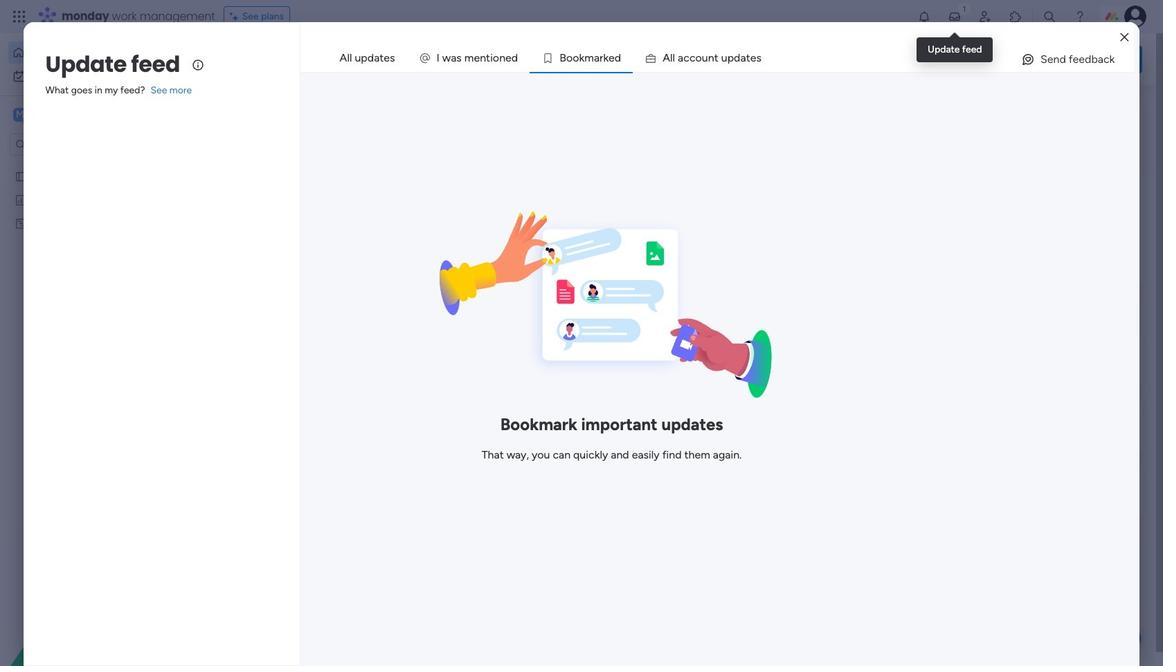 Task type: vqa. For each thing, say whether or not it's contained in the screenshot.
the top Option
yes



Task type: describe. For each thing, give the bounding box(es) containing it.
workspace image
[[13, 107, 27, 123]]

v2 bolt switch image
[[1054, 52, 1062, 67]]

public board image
[[15, 170, 28, 183]]

contact sales element
[[935, 464, 1143, 519]]

search everything image
[[1043, 10, 1057, 24]]

jacob simon image
[[1125, 6, 1147, 28]]

public dashboard image inside quick search results list box
[[458, 253, 473, 268]]

1 vertical spatial lottie animation image
[[0, 527, 177, 667]]

help image
[[1073, 10, 1087, 24]]

1 horizontal spatial lottie animation element
[[543, 33, 932, 86]]

select product image
[[12, 10, 26, 24]]

0 vertical spatial lottie animation image
[[543, 33, 932, 86]]

1 image
[[958, 1, 971, 16]]

close image
[[1121, 32, 1129, 43]]

2 vertical spatial option
[[0, 164, 177, 167]]

v2 user feedback image
[[946, 51, 956, 67]]

getting started element
[[935, 331, 1143, 386]]

1 vertical spatial lottie animation element
[[0, 527, 177, 667]]

component image
[[684, 275, 697, 287]]



Task type: locate. For each thing, give the bounding box(es) containing it.
0 vertical spatial lottie animation element
[[543, 33, 932, 86]]

1 vertical spatial public dashboard image
[[458, 253, 473, 268]]

1 horizontal spatial public dashboard image
[[458, 253, 473, 268]]

public dashboard image up component icon
[[458, 253, 473, 268]]

0 vertical spatial public dashboard image
[[15, 193, 28, 206]]

give feedback image
[[1021, 53, 1035, 66]]

component image
[[458, 275, 470, 287]]

notifications image
[[918, 10, 931, 24]]

0 horizontal spatial lottie animation element
[[0, 527, 177, 667]]

tab
[[328, 44, 407, 72]]

tab list
[[328, 44, 1135, 72]]

add to favorites image
[[637, 253, 651, 267]]

1 vertical spatial option
[[8, 65, 168, 87]]

lottie animation element
[[543, 33, 932, 86], [0, 527, 177, 667]]

update feed image
[[948, 10, 962, 24]]

monday marketplace image
[[1009, 10, 1023, 24]]

lottie animation image
[[543, 33, 932, 86], [0, 527, 177, 667]]

public dashboard image down public board icon
[[15, 193, 28, 206]]

invite members image
[[978, 10, 992, 24]]

0 horizontal spatial public dashboard image
[[15, 193, 28, 206]]

0 vertical spatial option
[[8, 42, 168, 64]]

1 horizontal spatial lottie animation image
[[543, 33, 932, 86]]

public dashboard image
[[15, 193, 28, 206], [458, 253, 473, 268]]

see plans image
[[230, 9, 242, 24]]

quick search results list box
[[214, 129, 902, 313]]

list box
[[0, 162, 177, 422]]

0 horizontal spatial lottie animation image
[[0, 527, 177, 667]]

help center element
[[935, 397, 1143, 453]]

Search in workspace field
[[29, 137, 116, 153]]

workspace selection element
[[13, 107, 116, 125]]

public board image
[[684, 253, 699, 268]]

option
[[8, 42, 168, 64], [8, 65, 168, 87], [0, 164, 177, 167]]



